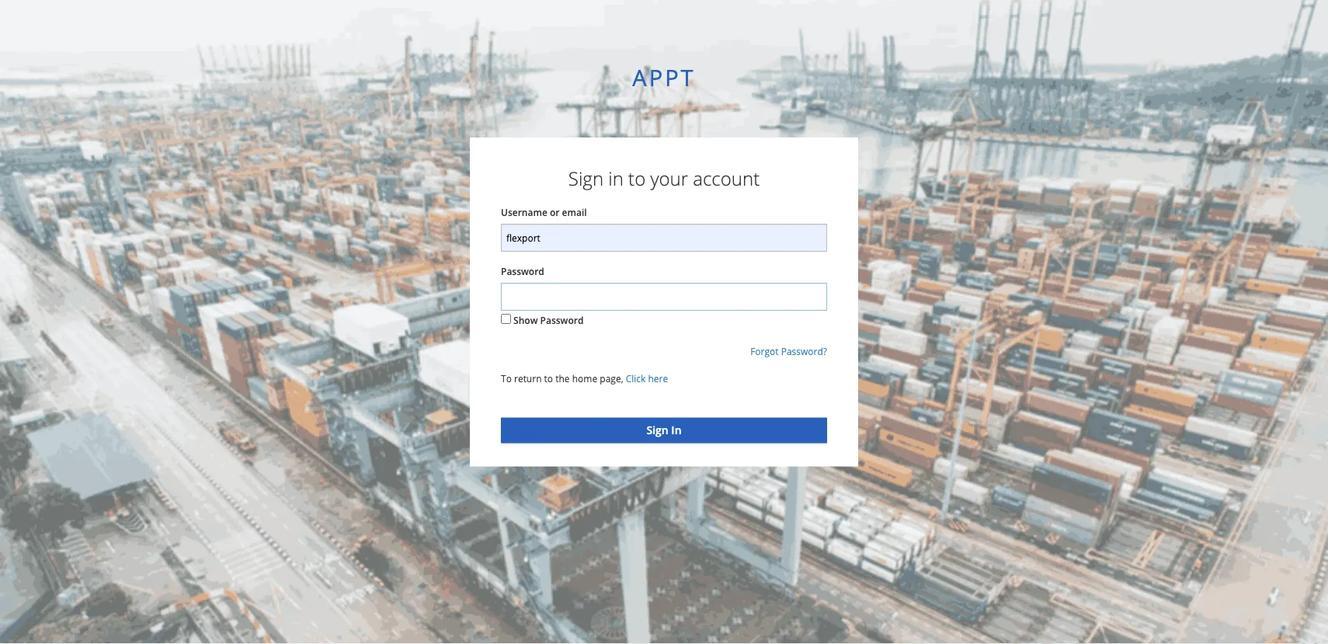 Task type: locate. For each thing, give the bounding box(es) containing it.
0 vertical spatial to
[[629, 166, 646, 191]]

0 vertical spatial password
[[501, 265, 544, 278]]

email
[[562, 206, 587, 218]]

1 horizontal spatial to
[[629, 166, 646, 191]]

to left the
[[544, 372, 553, 385]]

the
[[556, 372, 570, 385]]

None submit
[[501, 418, 827, 443]]

Show Password checkbox
[[501, 314, 511, 324]]

password?
[[781, 345, 827, 358]]

to for the
[[544, 372, 553, 385]]

show
[[514, 314, 538, 327]]

password up show
[[501, 265, 544, 278]]

password right show
[[540, 314, 584, 327]]

to return to the home page, click here
[[501, 372, 668, 385]]

page,
[[600, 372, 624, 385]]

password
[[501, 265, 544, 278], [540, 314, 584, 327]]

to right in
[[629, 166, 646, 191]]

forgot password? link
[[751, 345, 827, 358]]

Password password field
[[501, 283, 827, 311]]

sign in to your account
[[569, 166, 760, 191]]

or
[[550, 206, 560, 218]]

1 vertical spatial to
[[544, 372, 553, 385]]

to
[[629, 166, 646, 191], [544, 372, 553, 385]]

0 horizontal spatial to
[[544, 372, 553, 385]]

show password
[[514, 314, 584, 327]]

1 vertical spatial password
[[540, 314, 584, 327]]



Task type: describe. For each thing, give the bounding box(es) containing it.
sign
[[569, 166, 604, 191]]

in
[[609, 166, 624, 191]]

appt
[[633, 62, 696, 92]]

account
[[693, 166, 760, 191]]

forgot password?
[[751, 345, 827, 358]]

here
[[648, 372, 668, 385]]

your
[[651, 166, 688, 191]]

click
[[626, 372, 646, 385]]

username or email
[[501, 206, 587, 218]]

click here link
[[626, 372, 668, 385]]

return
[[514, 372, 542, 385]]

Username or email text field
[[501, 224, 827, 252]]

to for your
[[629, 166, 646, 191]]

to
[[501, 372, 512, 385]]

home
[[572, 372, 598, 385]]

username
[[501, 206, 548, 218]]

forgot
[[751, 345, 779, 358]]



